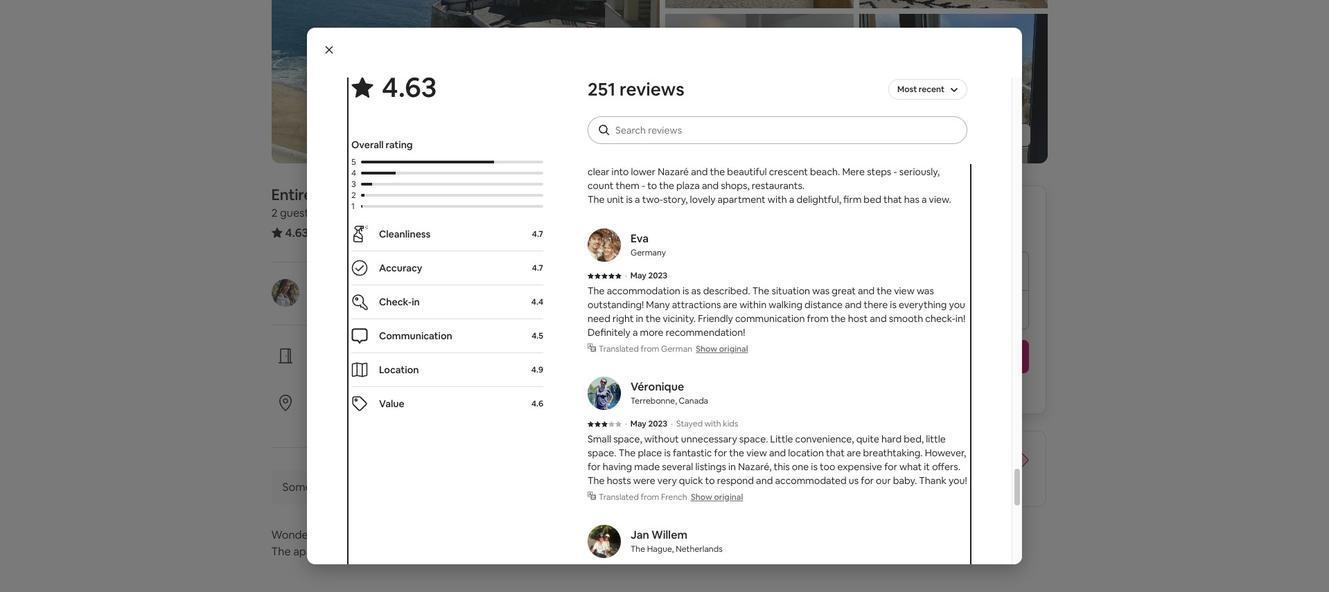 Task type: locate. For each thing, give the bounding box(es) containing it.
2 guests
[[271, 206, 314, 220]]

1 vertical spatial 4.63
[[285, 225, 309, 240]]

0 vertical spatial may
[[630, 270, 646, 281]]

0 vertical spatial translated
[[599, 344, 639, 355]]

0 vertical spatial recent
[[919, 84, 944, 95]]

nazaré, inside the small space, without unnecessary space. little convenience, quite hard bed, little space. the place is fantastic for the view and location that are breathtaking. however, for having made several listings in nazaré, this one is too expensive for what it offers. the hosts were very quick to respond and accommodated us for our baby. thank you!
[[738, 461, 772, 473]]

the down the apartment.
[[470, 545, 487, 559]]

unnecessary
[[681, 433, 737, 446]]

lovely studio/apartment in sítio da nazaré 2 image 1 image
[[271, 0, 659, 164]]

2 was from the left
[[917, 285, 934, 297]]

1 vertical spatial apartment
[[293, 545, 348, 559]]

show down recommendation!
[[696, 344, 717, 355]]

reviews inside 4.63 dialog
[[619, 78, 684, 101]]

of inside great location 95% of recent guests gave the location a 5-star rating.
[[336, 412, 345, 425]]

view up respond
[[746, 447, 767, 459]]

are up expensive
[[847, 447, 861, 459]]

a down facing
[[386, 545, 392, 559]]

0 horizontal spatial was
[[812, 285, 830, 297]]

great up the clear
[[588, 152, 613, 164]]

1 was from the left
[[812, 285, 830, 297]]

1 horizontal spatial -
[[893, 166, 897, 178]]

1 vertical spatial that
[[826, 447, 845, 459]]

amy image
[[588, 96, 621, 129]]

there
[[864, 299, 888, 311]]

may up space,
[[630, 419, 646, 430]]

in up the yourself
[[373, 347, 382, 362]]

1 vertical spatial to
[[705, 475, 715, 487]]

0 horizontal spatial to
[[647, 179, 657, 192]]

reviews down bedroom
[[336, 225, 376, 240]]

2 vertical spatial location
[[788, 447, 824, 459]]

daniela
[[371, 279, 410, 293]]

clear
[[588, 166, 609, 178]]

1 horizontal spatial nazaré,
[[738, 461, 772, 473]]

0 horizontal spatial -
[[642, 179, 645, 192]]

view inside great view of the walkway along upper nazaré. standing at your window, you can see clear into lower nazaré and the beautiful crescent beach. mere steps - seriously, count them - to the plaza and shops, restaurants. the unit is a two-story, lovely apartment with a delightful, firm bed that has a view.
[[615, 152, 636, 164]]

1
[[351, 201, 355, 212], [322, 206, 326, 220], [384, 206, 388, 220], [418, 206, 423, 220]]

very
[[657, 475, 677, 487]]

restaurants.
[[752, 179, 805, 192]]

nazaré, up bath
[[405, 185, 458, 204]]

in right right at the left bottom of the page
[[636, 313, 643, 325]]

1 horizontal spatial unit
[[607, 193, 624, 206]]

the left hosts
[[588, 475, 605, 487]]

0 horizontal spatial 4.63
[[285, 225, 309, 240]]

hague,
[[647, 544, 674, 555]]

a left more
[[633, 326, 638, 339]]

lower
[[806, 448, 838, 462]]

little
[[770, 433, 793, 446]]

beautiful
[[727, 166, 767, 178]]

the up respond
[[729, 447, 744, 459]]

1 vertical spatial 2
[[271, 206, 278, 220]]

bed
[[864, 193, 881, 206], [391, 206, 411, 220]]

story,
[[663, 193, 688, 206]]

0 horizontal spatial with
[[394, 365, 413, 378]]

unit down them
[[607, 193, 624, 206]]

see
[[947, 152, 963, 164]]

0 vertical spatial space.
[[739, 433, 768, 446]]

location up the one
[[788, 447, 824, 459]]

a down restaurants.
[[789, 193, 794, 206]]

0 vertical spatial to
[[647, 179, 657, 192]]

1 horizontal spatial great
[[588, 152, 613, 164]]

expensive
[[837, 461, 882, 473]]

wonderful ocean-facing frontline apartment. the apartment enjoys a unique view of the sea and nazareth.
[[271, 528, 580, 559]]

shops,
[[721, 179, 750, 192]]

2 horizontal spatial with
[[768, 193, 787, 206]]

4.7 left eva icon
[[532, 229, 543, 240]]

1 down the '3'
[[351, 201, 355, 212]]

2 vertical spatial from
[[641, 492, 659, 503]]

2 inside 4.63 dialog
[[351, 190, 356, 201]]

1 horizontal spatial was
[[917, 285, 934, 297]]

apartment down wonderful
[[293, 545, 348, 559]]

0 vertical spatial check-
[[925, 313, 955, 325]]

it
[[924, 461, 930, 473]]

in up communication on the bottom
[[412, 296, 420, 308]]

0 horizontal spatial has
[[336, 480, 353, 495]]

is left as at the right of the page
[[682, 285, 689, 297]]

1 horizontal spatial check-
[[925, 313, 955, 325]]

show for eva
[[696, 344, 717, 355]]

1 vertical spatial original
[[714, 492, 743, 503]]

unit inside great view of the walkway along upper nazaré. standing at your window, you can see clear into lower nazaré and the beautiful crescent beach. mere steps - seriously, count them - to the plaza and shops, restaurants. the unit is a two-story, lovely apartment with a delightful, firm bed that has a view.
[[607, 193, 624, 206]]

1 vertical spatial has
[[336, 480, 353, 495]]

251 reviews down bedroom
[[317, 225, 376, 240]]

was up the everything
[[917, 285, 934, 297]]

1 vertical spatial recent
[[347, 412, 376, 425]]

1 horizontal spatial you
[[949, 299, 965, 311]]

may
[[630, 270, 646, 281], [630, 419, 646, 430]]

accuracy
[[379, 262, 422, 274]]

days.
[[842, 475, 868, 490]]

in inside the accommodation is as described. the situation was great and the view was outstanding! many attractions are within walking distance and there is everything you need right in the vicinity. friendly communication from the host and smooth check-in! definitely a more recommendation!
[[636, 313, 643, 325]]

hosted
[[316, 279, 354, 293]]

251 reviews up st.
[[588, 78, 684, 101]]

5
[[351, 157, 356, 168]]

to up two- at left top
[[647, 179, 657, 192]]

eva image
[[588, 229, 621, 262]]

1 horizontal spatial bed
[[864, 193, 881, 206]]

unique
[[394, 545, 428, 559]]

2 up bedroom
[[351, 190, 356, 201]]

you up seriously,
[[911, 152, 927, 164]]

and right respond
[[756, 475, 773, 487]]

are down described.
[[723, 299, 737, 311]]

is left too
[[811, 461, 818, 473]]

some
[[282, 480, 312, 495]]

nazaré, up respond
[[738, 461, 772, 473]]

of inside wonderful ocean-facing frontline apartment. the apartment enjoys a unique view of the sea and nazareth.
[[457, 545, 468, 559]]

has left view.
[[904, 193, 919, 206]]

as
[[691, 285, 701, 297]]

great inside great view of the walkway along upper nazaré. standing at your window, you can see clear into lower nazaré and the beautiful crescent beach. mere steps - seriously, count them - to the plaza and shops, restaurants. the unit is a two-story, lovely apartment with a delightful, firm bed that has a view.
[[588, 152, 613, 164]]

the down wonderful
[[271, 545, 291, 559]]

0 horizontal spatial guests
[[280, 206, 314, 220]]

the
[[588, 193, 605, 206], [588, 285, 605, 297], [752, 285, 769, 297], [619, 447, 636, 459], [588, 475, 605, 487], [631, 544, 645, 555], [271, 545, 291, 559]]

0 horizontal spatial recent
[[347, 412, 376, 425]]

recent right most
[[919, 84, 944, 95]]

original down recommendation!
[[719, 344, 748, 355]]

1 vertical spatial with
[[394, 365, 413, 378]]

a inside great location 95% of recent guests gave the location a 5-star rating.
[[489, 412, 495, 425]]

view up the everything
[[894, 285, 915, 297]]

4.5
[[532, 331, 543, 342]]

1 horizontal spatial are
[[847, 447, 861, 459]]

of inside your dates are $75 aud less than the avg. nightly rate of the last 60 days.
[[956, 461, 967, 476]]

great for location
[[316, 394, 346, 409]]

from down distance
[[807, 313, 829, 325]]

location down the yourself
[[348, 394, 390, 409]]

rate
[[933, 461, 954, 476]]

0 vertical spatial with
[[768, 193, 787, 206]]

2 down entire
[[271, 206, 278, 220]]

are inside the accommodation is as described. the situation was great and the view was outstanding! many attractions are within walking distance and there is everything you need right in the vicinity. friendly communication from the host and smooth check-in! definitely a more recommendation!
[[723, 299, 737, 311]]

1 left bath
[[418, 206, 423, 220]]

of down the apartment.
[[457, 545, 468, 559]]

- down lower
[[642, 179, 645, 192]]

show left all
[[948, 129, 973, 141]]

from for véronique
[[641, 492, 659, 503]]

1 vertical spatial may
[[630, 419, 646, 430]]

host profile picture image
[[271, 279, 299, 307]]

and inside wonderful ocean-facing frontline apartment. the apartment enjoys a unique view of the sea and nazareth.
[[509, 545, 529, 559]]

upper
[[733, 152, 760, 164]]

251 inside 4.63 dialog
[[588, 78, 616, 101]]

translated from german show original
[[599, 344, 748, 355]]

been
[[356, 480, 382, 495]]

guests down value
[[379, 412, 408, 425]]

from inside the accommodation is as described. the situation was great and the view was outstanding! many attractions are within walking distance and there is everything you need right in the vicinity. friendly communication from the host and smooth check-in! definitely a more recommendation!
[[807, 313, 829, 325]]

recommendation!
[[666, 326, 745, 339]]

the up within
[[752, 285, 769, 297]]

0 vertical spatial 4.7
[[532, 229, 543, 240]]

1 horizontal spatial that
[[883, 193, 902, 206]]

has inside great view of the walkway along upper nazaré. standing at your window, you can see clear into lower nazaré and the beautiful crescent beach. mere steps - seriously, count them - to the plaza and shops, restaurants. the unit is a two-story, lovely apartment with a delightful, firm bed that has a view.
[[904, 193, 919, 206]]

0 vertical spatial you
[[911, 152, 927, 164]]

accommodated
[[775, 475, 847, 487]]

recent inside "dropdown button"
[[919, 84, 944, 95]]

years
[[323, 296, 347, 308]]

1 vertical spatial great
[[316, 394, 346, 409]]

1 vertical spatial from
[[641, 344, 659, 355]]

1 horizontal spatial has
[[904, 193, 919, 206]]

mere
[[842, 166, 865, 178]]

are inside the small space, without unnecessary space. little convenience, quite hard bed, little space. the place is fantastic for the view and location that are breathtaking. however, for having made several listings in nazaré, this one is too expensive for what it offers. the hosts were very quick to respond and accommodated us for our baby. thank you!
[[847, 447, 861, 459]]

translated for véronique
[[599, 492, 639, 503]]

is down them
[[626, 193, 633, 206]]

251 left the amy
[[588, 78, 616, 101]]

the up outstanding!
[[588, 285, 605, 297]]

in up respond
[[728, 461, 736, 473]]

0 horizontal spatial space.
[[588, 447, 616, 459]]

·
[[625, 137, 627, 148], [379, 206, 381, 220], [413, 206, 416, 220], [625, 270, 627, 281], [625, 419, 627, 430], [671, 419, 673, 430]]

what
[[899, 461, 922, 473]]

translated down hosts
[[599, 492, 639, 503]]

1 vertical spatial show original button
[[691, 492, 743, 503]]

into
[[612, 166, 629, 178]]

1 horizontal spatial recent
[[919, 84, 944, 95]]

0 vertical spatial guests
[[280, 206, 314, 220]]

by
[[356, 279, 369, 293]]

view.
[[929, 193, 951, 206]]

1 vertical spatial you
[[949, 299, 965, 311]]

the down count
[[588, 193, 605, 206]]

many
[[646, 299, 670, 311]]

1 4.7 from the top
[[532, 229, 543, 240]]

1 horizontal spatial 251
[[588, 78, 616, 101]]

0 vertical spatial 2
[[351, 190, 356, 201]]

recent right 95% at the left bottom of the page
[[347, 412, 376, 425]]

4.7 up 4.4
[[532, 263, 543, 274]]

accommodation
[[607, 285, 680, 297]]

the inside great view of the walkway along upper nazaré. standing at your window, you can see clear into lower nazaré and the beautiful crescent beach. mere steps - seriously, count them - to the plaza and shops, restaurants. the unit is a two-story, lovely apartment with a delightful, firm bed that has a view.
[[588, 193, 605, 206]]

are down little
[[932, 448, 948, 462]]

however,
[[925, 447, 966, 459]]

1 vertical spatial translated
[[599, 492, 639, 503]]

the right gave
[[434, 412, 449, 425]]

2023 right june
[[651, 137, 670, 148]]

great inside great location 95% of recent guests gave the location a 5-star rating.
[[316, 394, 346, 409]]

$700 aud $626 aud
[[806, 202, 954, 222]]

check- down the everything
[[925, 313, 955, 325]]

has right info
[[336, 480, 353, 495]]

translated down definitely at the left of page
[[599, 344, 639, 355]]

view inside wonderful ocean-facing frontline apartment. the apartment enjoys a unique view of the sea and nazareth.
[[431, 545, 454, 559]]

is inside great view of the walkway along upper nazaré. standing at your window, you can see clear into lower nazaré and the beautiful crescent beach. mere steps - seriously, count them - to the plaza and shops, restaurants. the unit is a two-story, lovely apartment with a delightful, firm bed that has a view.
[[626, 193, 633, 206]]

original for véronique
[[714, 492, 743, 503]]

that inside the small space, without unnecessary space. little convenience, quite hard bed, little space. the place is fantastic for the view and location that are breathtaking. however, for having made several listings in nazaré, this one is too expensive for what it offers. the hosts were very quick to respond and accommodated us for our baby. thank you!
[[826, 447, 845, 459]]

1 translated from the top
[[599, 344, 639, 355]]

from down were
[[641, 492, 659, 503]]

2 translated from the top
[[599, 492, 639, 503]]

a inside the accommodation is as described. the situation was great and the view was outstanding! many attractions are within walking distance and there is everything you need right in the vicinity. friendly communication from the host and smooth check-in! definitely a more recommendation!
[[633, 326, 638, 339]]

the inside wonderful ocean-facing frontline apartment. the apartment enjoys a unique view of the sea and nazareth.
[[271, 545, 291, 559]]

june
[[630, 137, 650, 148]]

0 vertical spatial 251 reviews
[[588, 78, 684, 101]]

$626 aud
[[882, 202, 954, 222]]

plaza
[[676, 179, 700, 192]]

the left lockbox.
[[416, 365, 431, 378]]

the up more
[[646, 313, 661, 325]]

0 horizontal spatial 251 reviews
[[317, 225, 376, 240]]

with up value
[[394, 365, 413, 378]]

that down the steps
[[883, 193, 902, 206]]

1 may from the top
[[630, 270, 646, 281]]

of up lower
[[638, 152, 647, 164]]

is right there
[[890, 299, 897, 311]]

2 horizontal spatial location
[[788, 447, 824, 459]]

0 vertical spatial that
[[883, 193, 902, 206]]

2 may from the top
[[630, 419, 646, 430]]

0 horizontal spatial you
[[911, 152, 927, 164]]

you inside the accommodation is as described. the situation was great and the view was outstanding! many attractions are within walking distance and there is everything you need right in the vicinity. friendly communication from the host and smooth check-in! definitely a more recommendation!
[[949, 299, 965, 311]]

in!
[[955, 313, 965, 325]]

0 vertical spatial 251
[[588, 78, 616, 101]]

space. down small
[[588, 447, 616, 459]]

1 vertical spatial 4.7
[[532, 263, 543, 274]]

with inside self check-in check yourself in with the lockbox.
[[394, 365, 413, 378]]

0 vertical spatial location
[[348, 394, 390, 409]]

0 vertical spatial apartment
[[718, 193, 766, 206]]

in inside the small space, without unnecessary space. little convenience, quite hard bed, little space. the place is fantastic for the view and location that are breathtaking. however, for having made several listings in nazaré, this one is too expensive for what it offers. the hosts were very quick to respond and accommodated us for our baby. thank you!
[[728, 461, 736, 473]]

us
[[849, 475, 859, 487]]

the inside wonderful ocean-facing frontline apartment. the apartment enjoys a unique view of the sea and nazareth.
[[470, 545, 487, 559]]

0 vertical spatial show original button
[[696, 344, 748, 355]]

0 horizontal spatial are
[[723, 299, 737, 311]]

guests down entire
[[280, 206, 314, 220]]

1 horizontal spatial apartment
[[718, 193, 766, 206]]

you won't be charged yet
[[861, 385, 974, 397]]

missouri
[[666, 114, 697, 125]]

1 vertical spatial 251 reviews
[[317, 225, 376, 240]]

was up distance
[[812, 285, 830, 297]]

of right 95% at the left bottom of the page
[[336, 412, 345, 425]]

1 horizontal spatial 251 reviews
[[588, 78, 684, 101]]

véronique image
[[588, 377, 621, 410], [588, 377, 621, 410]]

0 vertical spatial 2023
[[651, 137, 670, 148]]

small space, without unnecessary space. little convenience, quite hard bed, little space. the place is fantastic for the view and location that are breathtaking. however, for having made several listings in nazaré, this one is too expensive for what it offers. the hosts were very quick to respond and accommodated us for our baby. thank you!
[[588, 433, 967, 487]]

check
[[316, 365, 344, 378]]

that inside great view of the walkway along upper nazaré. standing at your window, you can see clear into lower nazaré and the beautiful crescent beach. mere steps - seriously, count them - to the plaza and shops, restaurants. the unit is a two-story, lovely apartment with a delightful, firm bed that has a view.
[[883, 193, 902, 206]]

apartment inside great view of the walkway along upper nazaré. standing at your window, you can see clear into lower nazaré and the beautiful crescent beach. mere steps - seriously, count them - to the plaza and shops, restaurants. the unit is a two-story, lovely apartment with a delightful, firm bed that has a view.
[[718, 193, 766, 206]]

2023 up without at the bottom of page
[[648, 419, 667, 430]]

0 vertical spatial reviews
[[619, 78, 684, 101]]

to
[[647, 179, 657, 192], [705, 475, 715, 487]]

4.63 inside dialog
[[382, 69, 437, 105]]

hosted by daniela 6 years hosting
[[316, 279, 410, 308]]

1 vertical spatial 251
[[317, 225, 334, 240]]

2 for 2 guests
[[271, 206, 278, 220]]

2 vertical spatial with
[[705, 419, 721, 430]]

yourself
[[346, 365, 382, 378]]

show all photos button
[[921, 123, 1031, 147]]

1 down entire rental unit in nazaré, portugal
[[384, 206, 388, 220]]

apartment down shops,
[[718, 193, 766, 206]]

firm
[[843, 193, 862, 206]]

for down breathtaking.
[[884, 461, 897, 473]]

view down "frontline"
[[431, 545, 454, 559]]

0 vertical spatial show
[[948, 129, 973, 141]]

guests inside great location 95% of recent guests gave the location a 5-star rating.
[[379, 412, 408, 425]]

and down there
[[870, 313, 887, 325]]

0 vertical spatial great
[[588, 152, 613, 164]]

original for eva
[[719, 344, 748, 355]]

1 vertical spatial nazaré,
[[738, 461, 772, 473]]

apartment
[[718, 193, 766, 206], [293, 545, 348, 559]]

0 horizontal spatial check-
[[338, 347, 373, 362]]

1 vertical spatial guests
[[379, 412, 408, 425]]

1 horizontal spatial reviews
[[619, 78, 684, 101]]

with down restaurants.
[[768, 193, 787, 206]]

1 horizontal spatial guests
[[379, 412, 408, 425]]

0 horizontal spatial nazaré,
[[405, 185, 458, 204]]

than
[[827, 461, 851, 476]]

bed inside great view of the walkway along upper nazaré. standing at your window, you can see clear into lower nazaré and the beautiful crescent beach. mere steps - seriously, count them - to the plaza and shops, restaurants. the unit is a two-story, lovely apartment with a delightful, firm bed that has a view.
[[864, 193, 881, 206]]

check- inside the accommodation is as described. the situation was great and the view was outstanding! many attractions are within walking distance and there is everything you need right in the vicinity. friendly communication from the host and smooth check-in! definitely a more recommendation!
[[925, 313, 955, 325]]

1 vertical spatial 2023
[[648, 270, 667, 281]]

2 horizontal spatial are
[[932, 448, 948, 462]]

apartment.
[[443, 528, 500, 543]]

for right us
[[861, 475, 874, 487]]

in up 1 bedroom · 1 bed · 1 bath
[[390, 185, 402, 204]]

0 vertical spatial 4.63
[[382, 69, 437, 105]]

unit
[[359, 185, 387, 204], [607, 193, 624, 206]]

2023
[[651, 137, 670, 148], [648, 270, 667, 281], [648, 419, 667, 430]]

0 vertical spatial original
[[719, 344, 748, 355]]

is
[[626, 193, 633, 206], [682, 285, 689, 297], [890, 299, 897, 311], [664, 447, 671, 459], [811, 461, 818, 473]]

show down quick
[[691, 492, 712, 503]]

small
[[588, 433, 611, 446]]

french
[[661, 492, 687, 503]]

1 horizontal spatial 2
[[351, 190, 356, 201]]

1 horizontal spatial 4.63
[[382, 69, 437, 105]]

4.63 down '2 guests'
[[285, 225, 309, 240]]

original
[[719, 344, 748, 355], [714, 492, 743, 503]]

1 vertical spatial -
[[642, 179, 645, 192]]

1 vertical spatial location
[[451, 412, 487, 425]]

1 horizontal spatial location
[[451, 412, 487, 425]]

from
[[807, 313, 829, 325], [641, 344, 659, 355], [641, 492, 659, 503]]

you
[[861, 385, 878, 397]]

2 vertical spatial show
[[691, 492, 712, 503]]

2 4.7 from the top
[[532, 263, 543, 274]]

0 horizontal spatial 2
[[271, 206, 278, 220]]

little
[[926, 433, 946, 446]]

a left two- at left top
[[635, 193, 640, 206]]

0 horizontal spatial that
[[826, 447, 845, 459]]

reviews
[[619, 78, 684, 101], [336, 225, 376, 240]]

view up the "into"
[[615, 152, 636, 164]]

251 reviews inside 4.63 dialog
[[588, 78, 684, 101]]

lovely studio/apartment in sítio da nazaré 2 image 3 image
[[665, 14, 853, 164]]

amy image
[[588, 96, 621, 129]]

1 vertical spatial space.
[[588, 447, 616, 459]]

window,
[[872, 152, 909, 164]]

too
[[820, 461, 835, 473]]



Task type: describe. For each thing, give the bounding box(es) containing it.
and up the lovely
[[702, 179, 719, 192]]

distance
[[805, 299, 843, 311]]

nightly
[[896, 461, 931, 476]]

self
[[316, 347, 336, 362]]

0 horizontal spatial location
[[348, 394, 390, 409]]

stayed
[[676, 419, 703, 430]]

lovely studio/apartment in sítio da nazaré 2 image 4 image
[[859, 0, 1047, 8]]

your
[[875, 448, 898, 462]]

the down space,
[[619, 447, 636, 459]]

dates
[[901, 448, 929, 462]]

lockbox.
[[433, 365, 470, 378]]

show inside button
[[948, 129, 973, 141]]

jan
[[631, 528, 649, 543]]

may for · may 2023 · stayed with kids
[[630, 419, 646, 430]]

6
[[316, 296, 321, 308]]

nazareth.
[[531, 545, 580, 559]]

automatically
[[384, 480, 453, 495]]

0 horizontal spatial 251
[[317, 225, 334, 240]]

· up accommodation
[[625, 270, 627, 281]]

and up there
[[858, 285, 875, 297]]

outstanding!
[[588, 299, 644, 311]]

2 vertical spatial 2023
[[648, 419, 667, 430]]

2 for 2
[[351, 190, 356, 201]]

count
[[588, 179, 614, 192]]

$700 aud
[[806, 202, 878, 222]]

· left june
[[625, 137, 627, 148]]

apartment inside wonderful ocean-facing frontline apartment. the apartment enjoys a unique view of the sea and nazareth.
[[293, 545, 348, 559]]

recent inside great location 95% of recent guests gave the location a 5-star rating.
[[347, 412, 376, 425]]

0 vertical spatial -
[[893, 166, 897, 178]]

jan willem image
[[588, 525, 621, 559]]

1 horizontal spatial space.
[[739, 433, 768, 446]]

show original button for eva
[[696, 344, 748, 355]]

1 bedroom · 1 bed · 1 bath
[[322, 206, 449, 220]]

frontline
[[397, 528, 441, 543]]

of inside great view of the walkway along upper nazaré. standing at your window, you can see clear into lower nazaré and the beautiful crescent beach. mere steps - seriously, count them - to the plaza and shops, restaurants. the unit is a two-story, lovely apartment with a delightful, firm bed that has a view.
[[638, 152, 647, 164]]

1 inside 4.63 dialog
[[351, 201, 355, 212]]

germany
[[631, 247, 666, 258]]

check-in
[[379, 296, 420, 308]]

bath
[[425, 206, 449, 220]]

one
[[792, 461, 809, 473]]

the down · june 2023
[[650, 152, 665, 164]]

0 horizontal spatial bed
[[391, 206, 411, 220]]

4.7 for cleanliness
[[532, 229, 543, 240]]

definitely
[[588, 326, 630, 339]]

all
[[975, 129, 985, 141]]

Search reviews, Press 'Enter' to search text field
[[615, 123, 953, 137]]

the inside jan willem the hague, netherlands
[[631, 544, 645, 555]]

walking
[[769, 299, 802, 311]]

is down without at the bottom of page
[[664, 447, 671, 459]]

the down nazaré
[[659, 179, 674, 192]]

most recent
[[897, 84, 944, 95]]

are inside your dates are $75 aud less than the avg. nightly rate of the last 60 days.
[[932, 448, 948, 462]]

communication
[[379, 330, 452, 342]]

1 down rental
[[322, 206, 326, 220]]

hosts
[[607, 475, 631, 487]]

from for eva
[[641, 344, 659, 355]]

rating.
[[525, 412, 554, 425]]

4.4
[[531, 297, 543, 308]]

the up there
[[877, 285, 892, 297]]

jan willem image
[[588, 525, 621, 559]]

yet
[[960, 385, 974, 397]]

$75 aud
[[951, 448, 995, 462]]

the inside great location 95% of recent guests gave the location a 5-star rating.
[[434, 412, 449, 425]]

the left 'host' on the bottom of page
[[831, 313, 846, 325]]

your
[[850, 152, 870, 164]]

· down entire rental unit in nazaré, portugal
[[379, 206, 381, 220]]

bed,
[[904, 433, 924, 446]]

hard
[[881, 433, 902, 446]]

0 vertical spatial nazaré,
[[405, 185, 458, 204]]

lovely studio/apartment in sítio da nazaré 2 image 2 image
[[665, 0, 853, 8]]

show for véronique
[[691, 492, 712, 503]]

at
[[839, 152, 848, 164]]

great location 95% of recent guests gave the location a 5-star rating.
[[316, 394, 554, 425]]

4.63 dialog
[[307, 28, 1022, 592]]

st. louis, missouri
[[631, 114, 697, 125]]

great view of the walkway along upper nazaré. standing at your window, you can see clear into lower nazaré and the beautiful crescent beach. mere steps - seriously, count them - to the plaza and shops, restaurants. the unit is a two-story, lovely apartment with a delightful, firm bed that has a view.
[[588, 152, 963, 206]]

be
[[907, 385, 918, 397]]

for up listings
[[714, 447, 727, 459]]

breathtaking.
[[863, 447, 923, 459]]

1 horizontal spatial with
[[705, 419, 721, 430]]

check-
[[379, 296, 412, 308]]

self check-in check yourself in with the lockbox.
[[316, 347, 470, 378]]

95%
[[316, 412, 334, 425]]

respond
[[717, 475, 754, 487]]

check- inside self check-in check yourself in with the lockbox.
[[338, 347, 373, 362]]

were
[[633, 475, 655, 487]]

host
[[848, 313, 868, 325]]

rental
[[316, 185, 356, 204]]

translated for eva
[[599, 344, 639, 355]]

to inside great view of the walkway along upper nazaré. standing at your window, you can see clear into lower nazaré and the beautiful crescent beach. mere steps - seriously, count them - to the plaza and shops, restaurants. the unit is a two-story, lovely apartment with a delightful, firm bed that has a view.
[[647, 179, 657, 192]]

· left stayed
[[671, 419, 673, 430]]

a left view.
[[922, 193, 927, 206]]

beach.
[[810, 166, 840, 178]]

eva image
[[588, 229, 621, 262]]

jan willem the hague, netherlands
[[631, 528, 723, 555]]

lower
[[631, 166, 656, 178]]

4.7 for accuracy
[[532, 263, 543, 274]]

2023 for june 2023
[[651, 137, 670, 148]]

value
[[379, 398, 404, 410]]

willem
[[652, 528, 687, 543]]

the inside self check-in check yourself in with the lockbox.
[[416, 365, 431, 378]]

the down along
[[710, 166, 725, 178]]

show original button for véronique
[[691, 492, 743, 503]]

hosting
[[349, 296, 383, 308]]

and up plaza
[[691, 166, 708, 178]]

the inside the small space, without unnecessary space. little convenience, quite hard bed, little space. the place is fantastic for the view and location that are breathtaking. however, for having made several listings in nazaré, this one is too expensive for what it offers. the hosts were very quick to respond and accommodated us for our baby. thank you!
[[729, 447, 744, 459]]

thank
[[919, 475, 946, 487]]

view inside the accommodation is as described. the situation was great and the view was outstanding! many attractions are within walking distance and there is everything you need right in the vicinity. friendly communication from the host and smooth check-in! definitely a more recommendation!
[[894, 285, 915, 297]]

entire
[[271, 185, 312, 204]]

more
[[640, 326, 664, 339]]

seriously,
[[899, 166, 940, 178]]

great
[[832, 285, 856, 297]]

communication
[[735, 313, 805, 325]]

the left avg.
[[853, 461, 870, 476]]

rating
[[386, 139, 413, 151]]

view inside the small space, without unnecessary space. little convenience, quite hard bed, little space. the place is fantastic for the view and location that are breathtaking. however, for having made several listings in nazaré, this one is too expensive for what it offers. the hosts were very quick to respond and accommodated us for our baby. thank you!
[[746, 447, 767, 459]]

space,
[[613, 433, 642, 446]]

lovely studio/apartment in sítio da nazaré 2 image 5 image
[[859, 14, 1047, 164]]

bedroom
[[329, 206, 376, 220]]

situation
[[772, 285, 810, 297]]

location inside the small space, without unnecessary space. little convenience, quite hard bed, little space. the place is fantastic for the view and location that are breathtaking. however, for having made several listings in nazaré, this one is too expensive for what it offers. the hosts were very quick to respond and accommodated us for our baby. thank you!
[[788, 447, 824, 459]]

kids
[[723, 419, 738, 430]]

attractions
[[672, 299, 721, 311]]

canada
[[679, 396, 708, 407]]

and up 'host' on the bottom of page
[[845, 299, 862, 311]]

· left bath
[[413, 206, 416, 220]]

gave
[[411, 412, 432, 425]]

made
[[634, 461, 660, 473]]

a inside wonderful ocean-facing frontline apartment. the apartment enjoys a unique view of the sea and nazareth.
[[386, 545, 392, 559]]

2023 for may 2023
[[648, 270, 667, 281]]

0 horizontal spatial unit
[[359, 185, 387, 204]]

4.9
[[531, 364, 543, 376]]

wonderful
[[271, 528, 325, 543]]

you inside great view of the walkway along upper nazaré. standing at your window, you can see clear into lower nazaré and the beautiful crescent beach. mere steps - seriously, count them - to the plaza and shops, restaurants. the unit is a two-story, lovely apartment with a delightful, firm bed that has a view.
[[911, 152, 927, 164]]

in right the yourself
[[384, 365, 392, 378]]

walkway
[[667, 152, 704, 164]]

convenience,
[[795, 433, 854, 446]]

· may 2023
[[625, 270, 667, 281]]

the accommodation is as described. the situation was great and the view was outstanding! many attractions are within walking distance and there is everything you need right in the vicinity. friendly communication from the host and smooth check-in! definitely a more recommendation!
[[588, 285, 965, 339]]

the right you!
[[969, 461, 986, 476]]

great for view
[[588, 152, 613, 164]]

to inside the small space, without unnecessary space. little convenience, quite hard bed, little space. the place is fantastic for the view and location that are breathtaking. however, for having made several listings in nazaré, this one is too expensive for what it offers. the hosts were very quick to respond and accommodated us for our baby. thank you!
[[705, 475, 715, 487]]

and down little
[[769, 447, 786, 459]]

· up space,
[[625, 419, 627, 430]]

may for · may 2023
[[630, 270, 646, 281]]

place
[[638, 447, 662, 459]]

friendly
[[698, 313, 733, 325]]

251 reviews link
[[317, 225, 376, 240]]

with inside great view of the walkway along upper nazaré. standing at your window, you can see clear into lower nazaré and the beautiful crescent beach. mere steps - seriously, count them - to the plaza and shops, restaurants. the unit is a two-story, lovely apartment with a delightful, firm bed that has a view.
[[768, 193, 787, 206]]

facing
[[363, 528, 395, 543]]

0 horizontal spatial reviews
[[336, 225, 376, 240]]

having
[[603, 461, 632, 473]]

for left having
[[588, 461, 601, 473]]

star
[[506, 412, 523, 425]]

need
[[588, 313, 610, 325]]

4.6
[[531, 398, 543, 410]]



Task type: vqa. For each thing, say whether or not it's contained in the screenshot.
Amy image
yes



